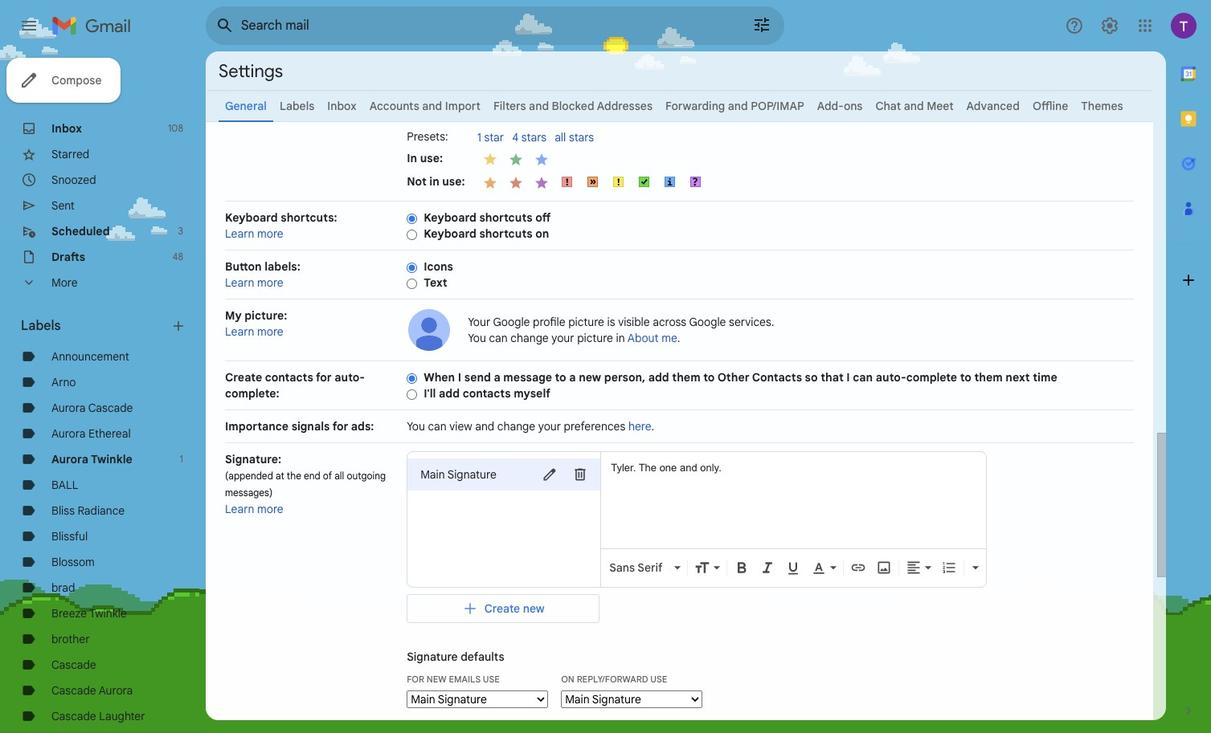 Task type: vqa. For each thing, say whether or not it's contained in the screenshot.
star in the The stars will rotate in the order shown below when you click successively. To learn the name of a star for search, hover your mouse over the image.
yes



Task type: describe. For each thing, give the bounding box(es) containing it.
breeze
[[51, 607, 87, 621]]

48
[[172, 251, 183, 263]]

cascade for cascade laughter
[[51, 710, 96, 724]]

i'll
[[424, 387, 436, 401]]

view
[[450, 420, 472, 434]]

2 them from the left
[[974, 371, 1003, 385]]

accounts and import link
[[369, 99, 481, 113]]

bliss
[[51, 504, 75, 518]]

signature:
[[225, 452, 281, 467]]

1 horizontal spatial all
[[555, 130, 566, 145]]

blocked
[[552, 99, 594, 113]]

cascade for cascade link
[[51, 658, 96, 673]]

formatting options toolbar
[[605, 559, 985, 577]]

pop/imap
[[751, 99, 804, 113]]

labels for labels heading
[[21, 318, 61, 334]]

1 horizontal spatial a
[[569, 371, 576, 385]]

ons
[[844, 99, 863, 113]]

2 horizontal spatial can
[[853, 371, 873, 385]]

inbox for bottom 'inbox' link
[[51, 121, 82, 136]]

presets:
[[407, 129, 448, 144]]

shortcuts for off
[[479, 211, 533, 225]]

compose button
[[6, 58, 121, 103]]

button
[[225, 260, 262, 274]]

1 google from the left
[[493, 315, 530, 330]]

image.
[[587, 107, 621, 121]]

in use:
[[407, 151, 443, 165]]

1 use from the left
[[483, 674, 500, 686]]

successively.
[[902, 91, 969, 105]]

aurora for aurora ethereal
[[51, 427, 86, 441]]

1 vertical spatial signature
[[407, 650, 458, 665]]

keyboard for keyboard shortcuts on
[[424, 227, 477, 241]]

reply/forward
[[577, 674, 648, 686]]

all inside 'signature: (appended at the end of all outgoing messages) learn more'
[[334, 470, 344, 482]]

main menu image
[[19, 16, 39, 35]]

so
[[805, 371, 818, 385]]

your inside the stars will rotate in the order shown below when you click successively. to learn the name of a star for search, hover your mouse over the image.
[[479, 107, 502, 121]]

is
[[607, 315, 615, 330]]

bliss radiance
[[51, 504, 125, 518]]

tyler. the one and only.
[[611, 462, 722, 474]]

outgoing
[[347, 470, 386, 482]]

. inside your google profile picture is visible across google services. you can change your picture in about me .
[[677, 331, 680, 346]]

create contacts for auto- complete:
[[225, 371, 365, 401]]

time
[[1033, 371, 1057, 385]]

snoozed
[[51, 173, 96, 187]]

settings
[[219, 60, 283, 82]]

accounts
[[369, 99, 419, 113]]

your
[[468, 315, 490, 330]]

brad link
[[51, 581, 75, 596]]

3
[[178, 225, 183, 237]]

can inside your google profile picture is visible across google services. you can change your picture in about me .
[[489, 331, 508, 346]]

1 star 4 stars all stars
[[477, 130, 594, 145]]

on
[[535, 227, 549, 241]]

complete:
[[225, 387, 279, 401]]

for for ads:
[[332, 420, 348, 434]]

shortcuts for on
[[479, 227, 533, 241]]

my picture: learn more
[[225, 309, 287, 339]]

cascade for cascade aurora
[[51, 684, 96, 698]]

keyboard for keyboard shortcuts: learn more
[[225, 211, 278, 225]]

end
[[304, 470, 320, 482]]

breeze twinkle link
[[51, 607, 127, 621]]

advanced search options image
[[746, 9, 778, 41]]

serif
[[638, 561, 663, 575]]

learn
[[986, 91, 1012, 105]]

arno link
[[51, 375, 76, 390]]

chat
[[876, 99, 901, 113]]

2 vertical spatial your
[[538, 420, 561, 434]]

the stars will rotate in the order shown below when you click successively. to learn the name of a star for search, hover your mouse over the image.
[[407, 91, 1125, 121]]

brother link
[[51, 633, 90, 647]]

learn inside 'signature: (appended at the end of all outgoing messages) learn more'
[[225, 502, 254, 517]]

ball
[[51, 478, 78, 493]]

more for picture:
[[257, 325, 283, 339]]

add-ons link
[[817, 99, 863, 113]]

add-ons
[[817, 99, 863, 113]]

change inside your google profile picture is visible across google services. you can change your picture in about me .
[[511, 331, 549, 346]]

here
[[628, 420, 651, 434]]

other
[[717, 371, 749, 385]]

aurora for aurora cascade
[[51, 401, 86, 416]]

1 vertical spatial use:
[[442, 174, 465, 188]]

announcement link
[[51, 350, 129, 364]]

profile
[[533, 315, 565, 330]]

tyler.
[[611, 462, 636, 474]]

aurora twinkle link
[[51, 452, 132, 467]]

contacts inside create contacts for auto- complete:
[[265, 371, 313, 385]]

only.
[[700, 462, 722, 474]]

1 vertical spatial inbox link
[[51, 121, 82, 136]]

2 use from the left
[[650, 674, 667, 686]]

aurora cascade link
[[51, 401, 133, 416]]

Keyboard shortcuts off radio
[[407, 213, 417, 225]]

offline
[[1033, 99, 1068, 113]]

0 vertical spatial use:
[[420, 151, 443, 165]]

your google profile picture is visible across google services. you can change your picture in about me .
[[468, 315, 774, 346]]

0 horizontal spatial star
[[484, 130, 504, 145]]

at
[[276, 470, 284, 482]]

1 star link
[[477, 130, 512, 146]]

the inside 'signature: (appended at the end of all outgoing messages) learn more'
[[287, 470, 301, 482]]

1 horizontal spatial stars
[[569, 130, 594, 145]]

the inside signature text field
[[639, 462, 657, 474]]

star inside the stars will rotate in the order shown below when you click successively. to learn the name of a star for search, hover your mouse over the image.
[[1088, 91, 1108, 105]]

shown
[[755, 91, 789, 105]]

settings image
[[1100, 16, 1120, 35]]

the inside the stars will rotate in the order shown below when you click successively. to learn the name of a star for search, hover your mouse over the image.
[[591, 91, 610, 105]]

108
[[168, 122, 183, 134]]

more for shortcuts:
[[257, 227, 283, 241]]

of inside 'signature: (appended at the end of all outgoing messages) learn more'
[[323, 470, 332, 482]]

ball link
[[51, 478, 78, 493]]

in inside your google profile picture is visible across google services. you can change your picture in about me .
[[616, 331, 625, 346]]

text
[[424, 276, 447, 290]]

3 to from the left
[[960, 371, 972, 385]]

and for chat
[[904, 99, 924, 113]]

auto- inside create contacts for auto- complete:
[[335, 371, 365, 385]]

person,
[[604, 371, 645, 385]]

1 horizontal spatial new
[[579, 371, 601, 385]]

4 learn more link from the top
[[225, 502, 283, 517]]

of inside the stars will rotate in the order shown below when you click successively. to learn the name of a star for search, hover your mouse over the image.
[[1066, 91, 1076, 105]]

learn for keyboard
[[225, 227, 254, 241]]

twinkle for breeze twinkle
[[89, 607, 127, 621]]

forwarding
[[666, 99, 725, 113]]

arno
[[51, 375, 76, 390]]

main signature
[[420, 468, 497, 482]]

emails
[[449, 674, 481, 686]]

brother
[[51, 633, 90, 647]]

2 auto- from the left
[[876, 371, 906, 385]]

blossom
[[51, 555, 95, 570]]

services.
[[729, 315, 774, 330]]

to
[[971, 91, 983, 105]]

aurora twinkle
[[51, 452, 132, 467]]

more
[[51, 276, 78, 290]]

picture image
[[407, 308, 452, 353]]

insert image image
[[876, 560, 892, 576]]

scheduled
[[51, 224, 110, 239]]

a inside the stars will rotate in the order shown below when you click successively. to learn the name of a star for search, hover your mouse over the image.
[[1079, 91, 1085, 105]]

create for create new
[[484, 602, 520, 616]]

filters and blocked addresses
[[493, 99, 653, 113]]

1 vertical spatial in
[[429, 174, 439, 188]]

filters
[[493, 99, 526, 113]]

sans serif option
[[606, 560, 671, 576]]

compose
[[51, 73, 102, 88]]

across
[[653, 315, 687, 330]]

when
[[424, 371, 455, 385]]

cascade laughter link
[[51, 710, 145, 724]]

more inside 'signature: (appended at the end of all outgoing messages) learn more'
[[257, 502, 283, 517]]

send
[[464, 371, 491, 385]]

sent
[[51, 199, 75, 213]]

over
[[542, 107, 564, 121]]



Task type: locate. For each thing, give the bounding box(es) containing it.
learn down button
[[225, 276, 254, 290]]

stars down image.
[[569, 130, 594, 145]]

3 more from the top
[[257, 325, 283, 339]]

scheduled link
[[51, 224, 110, 239]]

keyboard up button
[[225, 211, 278, 225]]

labels right general link
[[280, 99, 314, 113]]

twinkle right breeze
[[89, 607, 127, 621]]

your up 1 star link
[[479, 107, 502, 121]]

them down the me
[[672, 371, 701, 385]]

2 i from the left
[[847, 371, 850, 385]]

1 horizontal spatial use
[[650, 674, 667, 686]]

1 inside labels navigation
[[180, 453, 183, 465]]

add down when
[[439, 387, 460, 401]]

stars right 4
[[521, 130, 547, 145]]

your
[[479, 107, 502, 121], [552, 331, 574, 346], [538, 420, 561, 434]]

that
[[821, 371, 844, 385]]

0 horizontal spatial a
[[494, 371, 501, 385]]

and for forwarding
[[728, 99, 748, 113]]

more down 'labels:' in the top of the page
[[257, 276, 283, 290]]

advanced
[[967, 99, 1020, 113]]

all stars link
[[555, 130, 602, 146]]

to right message
[[555, 371, 566, 385]]

0 vertical spatial .
[[677, 331, 680, 346]]

1 horizontal spatial in
[[616, 331, 625, 346]]

a right message
[[569, 371, 576, 385]]

aurora ethereal link
[[51, 427, 131, 441]]

inbox up starred link
[[51, 121, 82, 136]]

general
[[225, 99, 267, 113]]

underline ‪(⌘u)‬ image
[[785, 561, 801, 577]]

1 horizontal spatial .
[[677, 331, 680, 346]]

more down messages)
[[257, 502, 283, 517]]

more inside keyboard shortcuts: learn more
[[257, 227, 283, 241]]

to right the "complete"
[[960, 371, 972, 385]]

ads:
[[351, 420, 374, 434]]

sent link
[[51, 199, 75, 213]]

cascade down brother link
[[51, 658, 96, 673]]

of right name
[[1066, 91, 1076, 105]]

1 for 1
[[180, 453, 183, 465]]

1 vertical spatial your
[[552, 331, 574, 346]]

4 learn from the top
[[225, 502, 254, 517]]

name
[[1035, 91, 1063, 105]]

0 horizontal spatial inbox
[[51, 121, 82, 136]]

and right the view
[[475, 420, 494, 434]]

in right the not
[[429, 174, 439, 188]]

1 vertical spatial .
[[651, 420, 654, 434]]

0 horizontal spatial to
[[555, 371, 566, 385]]

the right learn
[[1015, 91, 1032, 105]]

use right reply/forward
[[650, 674, 667, 686]]

more formatting options image
[[968, 560, 984, 576]]

Text radio
[[407, 278, 417, 290]]

None search field
[[206, 6, 784, 45]]

1 vertical spatial labels
[[21, 318, 61, 334]]

can right that
[[853, 371, 873, 385]]

keyboard up icons
[[424, 227, 477, 241]]

0 vertical spatial add
[[648, 371, 669, 385]]

0 horizontal spatial 1
[[180, 453, 183, 465]]

. up tyler. the one and only.
[[651, 420, 654, 434]]

1 horizontal spatial them
[[974, 371, 1003, 385]]

and for filters
[[529, 99, 549, 113]]

0 vertical spatial contacts
[[265, 371, 313, 385]]

1 vertical spatial picture
[[577, 331, 613, 346]]

and inside signature text field
[[680, 462, 697, 474]]

more
[[257, 227, 283, 241], [257, 276, 283, 290], [257, 325, 283, 339], [257, 502, 283, 517]]

contacts
[[752, 371, 802, 385]]

1 vertical spatial new
[[523, 602, 545, 616]]

auto- up ads:
[[335, 371, 365, 385]]

0 horizontal spatial labels
[[21, 318, 61, 334]]

picture:
[[245, 309, 287, 323]]

rotate
[[660, 91, 690, 105]]

1 horizontal spatial inbox link
[[327, 99, 357, 113]]

2 shortcuts from the top
[[479, 227, 533, 241]]

and left import
[[422, 99, 442, 113]]

2 horizontal spatial in
[[693, 91, 702, 105]]

and right filters
[[529, 99, 549, 113]]

your down the "profile"
[[552, 331, 574, 346]]

labels down more
[[21, 318, 61, 334]]

and left shown
[[728, 99, 748, 113]]

for inside create contacts for auto- complete:
[[316, 371, 332, 385]]

0 vertical spatial 1
[[477, 130, 481, 145]]

1
[[477, 130, 481, 145], [180, 453, 183, 465]]

announcement
[[51, 350, 129, 364]]

learn more link down messages)
[[225, 502, 283, 517]]

shortcuts:
[[281, 211, 337, 225]]

gmail image
[[51, 10, 139, 42]]

learn down messages)
[[225, 502, 254, 517]]

0 horizontal spatial use
[[483, 674, 500, 686]]

picture down is
[[577, 331, 613, 346]]

i left "send"
[[458, 371, 461, 385]]

one
[[660, 462, 677, 474]]

1 horizontal spatial i
[[847, 371, 850, 385]]

4 stars link
[[512, 130, 555, 146]]

shortcuts up keyboard shortcuts on at the left top
[[479, 211, 533, 225]]

more inside button labels: learn more
[[257, 276, 283, 290]]

the right over
[[567, 107, 584, 121]]

a up "i'll add contacts myself" on the bottom of page
[[494, 371, 501, 385]]

1 vertical spatial add
[[439, 387, 460, 401]]

learn inside the my picture: learn more
[[225, 325, 254, 339]]

1 them from the left
[[672, 371, 701, 385]]

1 to from the left
[[555, 371, 566, 385]]

1 vertical spatial create
[[484, 602, 520, 616]]

0 vertical spatial your
[[479, 107, 502, 121]]

create up "complete:"
[[225, 371, 262, 385]]

signature right main
[[448, 468, 497, 482]]

advanced link
[[967, 99, 1020, 113]]

learn for my
[[225, 325, 254, 339]]

star
[[1088, 91, 1108, 105], [484, 130, 504, 145]]

stars left will
[[613, 91, 638, 105]]

inbox link up starred link
[[51, 121, 82, 136]]

0 horizontal spatial them
[[672, 371, 701, 385]]

1 shortcuts from the top
[[479, 211, 533, 225]]

keyboard shortcuts on
[[424, 227, 549, 241]]

1 vertical spatial shortcuts
[[479, 227, 533, 241]]

not
[[407, 174, 427, 188]]

1 left signature:
[[180, 453, 183, 465]]

your down myself
[[538, 420, 561, 434]]

Keyboard shortcuts on radio
[[407, 229, 417, 241]]

more button
[[0, 270, 193, 296]]

for right offline
[[1111, 91, 1125, 105]]

0 vertical spatial inbox link
[[327, 99, 357, 113]]

1 vertical spatial 1
[[180, 453, 183, 465]]

1 horizontal spatial to
[[703, 371, 715, 385]]

labels navigation
[[0, 51, 206, 734]]

chat and meet link
[[876, 99, 954, 113]]

drafts link
[[51, 250, 85, 264]]

learn
[[225, 227, 254, 241], [225, 276, 254, 290], [225, 325, 254, 339], [225, 502, 254, 517]]

twinkle
[[91, 452, 132, 467], [89, 607, 127, 621]]

aurora
[[51, 401, 86, 416], [51, 427, 86, 441], [51, 452, 88, 467], [99, 684, 133, 698]]

0 horizontal spatial new
[[523, 602, 545, 616]]

0 vertical spatial change
[[511, 331, 549, 346]]

can
[[489, 331, 508, 346], [853, 371, 873, 385], [428, 420, 447, 434]]

star right offline
[[1088, 91, 1108, 105]]

2 horizontal spatial stars
[[613, 91, 638, 105]]

learn inside keyboard shortcuts: learn more
[[225, 227, 254, 241]]

more for labels:
[[257, 276, 283, 290]]

4 more from the top
[[257, 502, 283, 517]]

i right that
[[847, 371, 850, 385]]

change down the "profile"
[[511, 331, 549, 346]]

3 learn more link from the top
[[225, 325, 283, 339]]

star left 4
[[484, 130, 504, 145]]

starred link
[[51, 147, 89, 162]]

use down defaults
[[483, 674, 500, 686]]

aurora down arno link
[[51, 401, 86, 416]]

cascade link
[[51, 658, 96, 673]]

learn up button
[[225, 227, 254, 241]]

google right across
[[689, 315, 726, 330]]

0 horizontal spatial stars
[[521, 130, 547, 145]]

create for create contacts for auto- complete:
[[225, 371, 262, 385]]

more down picture:
[[257, 325, 283, 339]]

labels for labels link
[[280, 99, 314, 113]]

auto- right that
[[876, 371, 906, 385]]

starred
[[51, 147, 89, 162]]

for up signals
[[316, 371, 332, 385]]

numbered list ‪(⌘⇧7)‬ image
[[941, 560, 957, 576]]

google right your
[[493, 315, 530, 330]]

the left "one" on the right
[[639, 462, 657, 474]]

me
[[662, 331, 677, 346]]

2 vertical spatial in
[[616, 331, 625, 346]]

in right the rotate
[[693, 91, 702, 105]]

and right "one" on the right
[[680, 462, 697, 474]]

them
[[672, 371, 701, 385], [974, 371, 1003, 385]]

learn more link for keyboard
[[225, 227, 283, 241]]

1 vertical spatial twinkle
[[89, 607, 127, 621]]

link ‪(⌘k)‬ image
[[850, 560, 867, 576]]

labels inside navigation
[[21, 318, 61, 334]]

your inside your google profile picture is visible across google services. you can change your picture in about me .
[[552, 331, 574, 346]]

and right chat
[[904, 99, 924, 113]]

0 vertical spatial for
[[1111, 91, 1125, 105]]

below
[[791, 91, 822, 105]]

message
[[503, 371, 552, 385]]

2 horizontal spatial a
[[1079, 91, 1085, 105]]

signature up new
[[407, 650, 458, 665]]

0 vertical spatial of
[[1066, 91, 1076, 105]]

keyboard for keyboard shortcuts off
[[424, 211, 477, 225]]

0 horizontal spatial the
[[591, 91, 610, 105]]

create
[[225, 371, 262, 385], [484, 602, 520, 616]]

add
[[648, 371, 669, 385], [439, 387, 460, 401]]

to left other on the bottom of the page
[[703, 371, 715, 385]]

0 horizontal spatial i
[[458, 371, 461, 385]]

0 horizontal spatial contacts
[[265, 371, 313, 385]]

contacts
[[265, 371, 313, 385], [463, 387, 511, 401]]

aurora up aurora twinkle
[[51, 427, 86, 441]]

themes
[[1081, 99, 1123, 113]]

can left the view
[[428, 420, 447, 434]]

messages)
[[225, 487, 273, 499]]

cascade down cascade aurora
[[51, 710, 96, 724]]

bold ‪(⌘b)‬ image
[[734, 560, 750, 576]]

labels heading
[[21, 318, 170, 334]]

learn for button
[[225, 276, 254, 290]]

twinkle down the ethereal
[[91, 452, 132, 467]]

1 auto- from the left
[[335, 371, 365, 385]]

1 learn more link from the top
[[225, 227, 283, 241]]

learn more link down picture:
[[225, 325, 283, 339]]

cascade up the ethereal
[[88, 401, 133, 416]]

all left outgoing
[[334, 470, 344, 482]]

0 horizontal spatial .
[[651, 420, 654, 434]]

keyboard inside keyboard shortcuts: learn more
[[225, 211, 278, 225]]

1 vertical spatial contacts
[[463, 387, 511, 401]]

1 horizontal spatial the
[[639, 462, 657, 474]]

inbox right labels link
[[327, 99, 357, 113]]

addresses
[[597, 99, 653, 113]]

for inside the stars will rotate in the order shown below when you click successively. to learn the name of a star for search, hover your mouse over the image.
[[1111, 91, 1125, 105]]

0 vertical spatial inbox
[[327, 99, 357, 113]]

support image
[[1065, 16, 1084, 35]]

signals
[[291, 420, 330, 434]]

aurora cascade
[[51, 401, 133, 416]]

Signature text field
[[611, 461, 979, 541]]

0 vertical spatial can
[[489, 331, 508, 346]]

0 vertical spatial signature
[[448, 468, 497, 482]]

aurora for aurora twinkle
[[51, 452, 88, 467]]

2 learn more link from the top
[[225, 276, 283, 290]]

Icons radio
[[407, 262, 417, 274]]

all down over
[[555, 130, 566, 145]]

create inside button
[[484, 602, 520, 616]]

keyboard shortcuts off
[[424, 211, 551, 225]]

I'll add contacts myself radio
[[407, 389, 417, 401]]

2 learn from the top
[[225, 276, 254, 290]]

the left order
[[705, 91, 722, 105]]

breeze twinkle
[[51, 607, 127, 621]]

2 vertical spatial can
[[428, 420, 447, 434]]

1 horizontal spatial for
[[332, 420, 348, 434]]

contacts down "send"
[[463, 387, 511, 401]]

add-
[[817, 99, 844, 113]]

2 more from the top
[[257, 276, 283, 290]]

in inside the stars will rotate in the order shown below when you click successively. to learn the name of a star for search, hover your mouse over the image.
[[693, 91, 702, 105]]

mouse
[[505, 107, 539, 121]]

. down across
[[677, 331, 680, 346]]

1 horizontal spatial 1
[[477, 130, 481, 145]]

i'll add contacts myself
[[424, 387, 550, 401]]

1 horizontal spatial auto-
[[876, 371, 906, 385]]

0 horizontal spatial you
[[407, 420, 425, 434]]

2 to from the left
[[703, 371, 715, 385]]

italic ‪(⌘i)‬ image
[[760, 560, 776, 576]]

0 vertical spatial new
[[579, 371, 601, 385]]

create up defaults
[[484, 602, 520, 616]]

1 more from the top
[[257, 227, 283, 241]]

inbox for the right 'inbox' link
[[327, 99, 357, 113]]

keyboard shortcuts: learn more
[[225, 211, 337, 241]]

signature defaults
[[407, 650, 504, 665]]

twinkle for aurora twinkle
[[91, 452, 132, 467]]

shortcuts down 'keyboard shortcuts off'
[[479, 227, 533, 241]]

blissful
[[51, 530, 88, 544]]

stars inside the stars will rotate in the order shown below when you click successively. to learn the name of a star for search, hover your mouse over the image.
[[613, 91, 638, 105]]

tab list
[[1166, 51, 1211, 676]]

a right offline
[[1079, 91, 1085, 105]]

labels link
[[280, 99, 314, 113]]

inbox link
[[327, 99, 357, 113], [51, 121, 82, 136]]

for left ads:
[[332, 420, 348, 434]]

2 horizontal spatial to
[[960, 371, 972, 385]]

use: right the not
[[442, 174, 465, 188]]

filters and blocked addresses link
[[493, 99, 653, 113]]

1 vertical spatial star
[[484, 130, 504, 145]]

in down the visible
[[616, 331, 625, 346]]

1 vertical spatial can
[[853, 371, 873, 385]]

picture left is
[[568, 315, 604, 330]]

1 horizontal spatial google
[[689, 315, 726, 330]]

aurora up the ball
[[51, 452, 88, 467]]

0 vertical spatial you
[[468, 331, 486, 346]]

0 horizontal spatial inbox link
[[51, 121, 82, 136]]

inbox link right labels link
[[327, 99, 357, 113]]

use
[[483, 674, 500, 686], [650, 674, 667, 686]]

1 vertical spatial change
[[497, 420, 535, 434]]

general link
[[225, 99, 267, 113]]

learn inside button labels: learn more
[[225, 276, 254, 290]]

new
[[579, 371, 601, 385], [523, 602, 545, 616]]

0 vertical spatial shortcuts
[[479, 211, 533, 225]]

you inside your google profile picture is visible across google services. you can change your picture in about me .
[[468, 331, 486, 346]]

importance signals for ads:
[[225, 420, 374, 434]]

1 learn from the top
[[225, 227, 254, 241]]

preferences
[[564, 420, 626, 434]]

0 horizontal spatial add
[[439, 387, 460, 401]]

1 down import
[[477, 130, 481, 145]]

for for auto-
[[316, 371, 332, 385]]

1 for 1 star 4 stars all stars
[[477, 130, 481, 145]]

1 horizontal spatial inbox
[[327, 99, 357, 113]]

cascade
[[88, 401, 133, 416], [51, 658, 96, 673], [51, 684, 96, 698], [51, 710, 96, 724]]

1 vertical spatial of
[[323, 470, 332, 482]]

in
[[407, 151, 417, 165]]

add right person,
[[648, 371, 669, 385]]

0 horizontal spatial auto-
[[335, 371, 365, 385]]

new inside button
[[523, 602, 545, 616]]

search mail image
[[211, 11, 240, 40]]

search,
[[407, 107, 444, 121]]

cascade down cascade link
[[51, 684, 96, 698]]

them left next
[[974, 371, 1003, 385]]

you down i'll add contacts myself option
[[407, 420, 425, 434]]

0 vertical spatial twinkle
[[91, 452, 132, 467]]

use: right in
[[420, 151, 443, 165]]

0 horizontal spatial of
[[323, 470, 332, 482]]

create new button
[[407, 595, 600, 624]]

1 horizontal spatial create
[[484, 602, 520, 616]]

and for accounts
[[422, 99, 442, 113]]

create inside create contacts for auto- complete:
[[225, 371, 262, 385]]

snoozed link
[[51, 173, 96, 187]]

When I send a message to a new person, add them to Other Contacts so that I can auto-complete to them next time radio
[[407, 373, 417, 385]]

2 horizontal spatial for
[[1111, 91, 1125, 105]]

0 vertical spatial the
[[591, 91, 610, 105]]

2 google from the left
[[689, 315, 726, 330]]

1 vertical spatial the
[[639, 462, 657, 474]]

more inside the my picture: learn more
[[257, 325, 283, 339]]

1 horizontal spatial of
[[1066, 91, 1076, 105]]

3 learn from the top
[[225, 325, 254, 339]]

hover
[[447, 107, 476, 121]]

0 vertical spatial star
[[1088, 91, 1108, 105]]

aurora up laughter
[[99, 684, 133, 698]]

of right end
[[323, 470, 332, 482]]

change down myself
[[497, 420, 535, 434]]

cascade laughter
[[51, 710, 145, 724]]

0 horizontal spatial in
[[429, 174, 439, 188]]

0 vertical spatial labels
[[280, 99, 314, 113]]

the
[[591, 91, 610, 105], [639, 462, 657, 474]]

0 vertical spatial picture
[[568, 315, 604, 330]]

Search mail text field
[[241, 18, 707, 34]]

learn more link for button
[[225, 276, 283, 290]]

click
[[877, 91, 900, 105]]

4
[[512, 130, 519, 145]]

picture
[[568, 315, 604, 330], [577, 331, 613, 346]]

1 horizontal spatial add
[[648, 371, 669, 385]]

1 horizontal spatial contacts
[[463, 387, 511, 401]]

you down your
[[468, 331, 486, 346]]

0 horizontal spatial all
[[334, 470, 344, 482]]

1 i from the left
[[458, 371, 461, 385]]

use:
[[420, 151, 443, 165], [442, 174, 465, 188]]

learn down my
[[225, 325, 254, 339]]

0 vertical spatial create
[[225, 371, 262, 385]]

the right at
[[287, 470, 301, 482]]

on
[[561, 674, 575, 686]]

1 vertical spatial all
[[334, 470, 344, 482]]

1 horizontal spatial you
[[468, 331, 486, 346]]

1 vertical spatial you
[[407, 420, 425, 434]]

learn more link down button
[[225, 276, 283, 290]]

the up image.
[[591, 91, 610, 105]]

for
[[1111, 91, 1125, 105], [316, 371, 332, 385], [332, 420, 348, 434]]

keyboard right 'keyboard shortcuts off' option
[[424, 211, 477, 225]]

more up 'labels:' in the top of the page
[[257, 227, 283, 241]]

inbox inside labels navigation
[[51, 121, 82, 136]]

0 vertical spatial all
[[555, 130, 566, 145]]

keyboard
[[225, 211, 278, 225], [424, 211, 477, 225], [424, 227, 477, 241]]

0 horizontal spatial google
[[493, 315, 530, 330]]

1 horizontal spatial labels
[[280, 99, 314, 113]]

when i send a message to a new person, add them to other contacts so that i can auto-complete to them next time
[[424, 371, 1057, 385]]

0 horizontal spatial for
[[316, 371, 332, 385]]

importance
[[225, 420, 289, 434]]

can down your
[[489, 331, 508, 346]]

learn more link for my
[[225, 325, 283, 339]]



